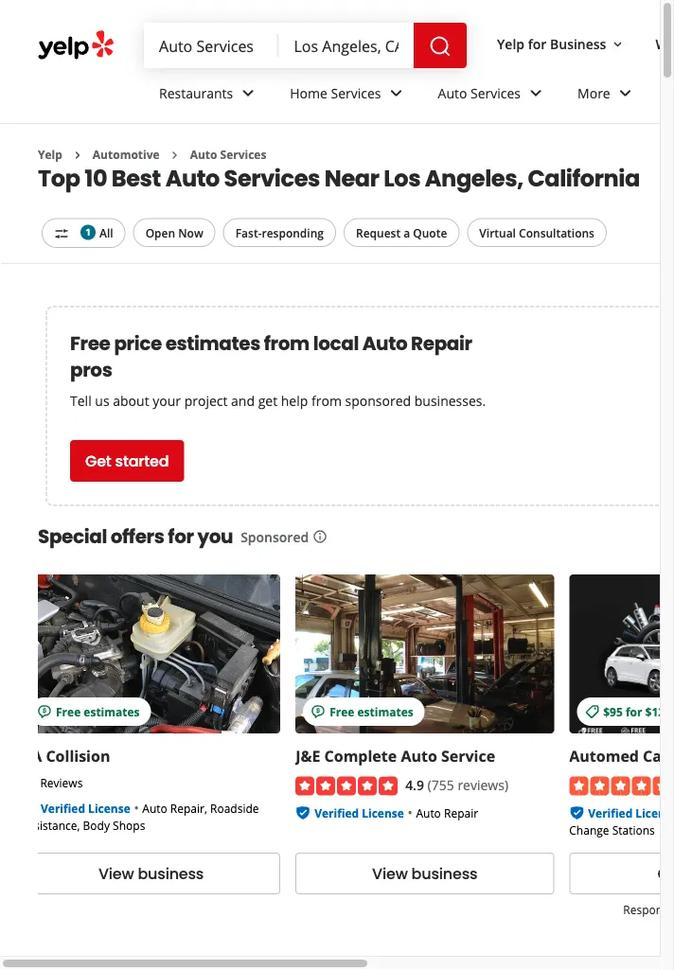 Task type: locate. For each thing, give the bounding box(es) containing it.
view business link for ca collision
[[22, 853, 280, 895]]

get
[[85, 451, 111, 472]]

view business down the shops
[[98, 864, 204, 885]]

16 filter v2 image
[[54, 226, 69, 241]]

auto inside auto repair, roadside assistance, body shops
[[142, 801, 167, 816]]

auto services link right 16 chevron right v2 icon
[[190, 147, 266, 162]]

get started button
[[70, 440, 184, 482]]

yelp link
[[38, 147, 62, 162]]

1 view business link from the left
[[22, 853, 280, 895]]

free right 16 free estimates v2 image
[[56, 704, 81, 719]]

24 chevron down v2 image right more
[[614, 82, 637, 105]]

1 horizontal spatial 24 chevron down v2 image
[[614, 82, 637, 105]]

verified license button down 4.9 star rating image
[[314, 804, 404, 822]]

16 deal v2 image
[[584, 705, 600, 720]]

1 none field from the left
[[159, 35, 264, 56]]

automotive link
[[93, 147, 160, 162]]

16 verified v2 image
[[296, 806, 311, 821]]

1 free estimates link from the left
[[22, 575, 280, 734]]

0 vertical spatial auto services link
[[423, 68, 562, 123]]

2 vertical spatial for
[[626, 704, 642, 719]]

2 horizontal spatial estimates
[[357, 704, 413, 719]]

0 vertical spatial from
[[264, 330, 309, 357]]

license up the body
[[88, 801, 130, 816]]

0 horizontal spatial 24 chevron down v2 image
[[385, 82, 408, 105]]

24 chevron down v2 image down yelp for business
[[525, 82, 547, 105]]

24 chevron down v2 image inside restaurants link
[[237, 82, 260, 105]]

1 horizontal spatial free estimates link
[[296, 575, 554, 734]]

repair,
[[170, 801, 207, 816]]

verified license down 4.6 star rating image
[[588, 806, 674, 822]]

open now
[[145, 225, 203, 240]]

Near text field
[[294, 35, 399, 56]]

auto services inside business categories element
[[438, 84, 521, 102]]

1 vertical spatial from
[[311, 391, 342, 409]]

view business down the 'auto repair'
[[372, 864, 478, 885]]

auto repair, roadside assistance, body shops
[[22, 801, 259, 833]]

1 horizontal spatial estimates
[[165, 330, 260, 357]]

automed car c link
[[569, 746, 674, 766]]

yelp left business
[[497, 35, 525, 53]]

business for j&e complete auto service
[[412, 864, 478, 885]]

businesses.
[[415, 391, 486, 409]]

business
[[550, 35, 606, 53]]

1 horizontal spatial license
[[362, 806, 404, 822]]

verified down 4.6 star rating image
[[588, 806, 633, 822]]

search image
[[429, 35, 452, 58]]

1 free estimates from the left
[[56, 704, 140, 719]]

1 horizontal spatial verified license button
[[314, 804, 404, 822]]

services down restaurants link
[[220, 147, 266, 162]]

free price estimates from local auto repair pros tell us about your project and get help from sponsored businesses.
[[70, 330, 486, 409]]

1 24 chevron down v2 image from the left
[[385, 82, 408, 105]]

free estimates
[[56, 704, 140, 719], [330, 704, 413, 719]]

yelp
[[497, 35, 525, 53], [38, 147, 62, 162]]

1 horizontal spatial auto services
[[438, 84, 521, 102]]

0 horizontal spatial view business link
[[22, 853, 280, 895]]

1 horizontal spatial view business link
[[296, 853, 554, 895]]

1 horizontal spatial 24 chevron down v2 image
[[525, 82, 547, 105]]

free estimates up collision
[[56, 704, 140, 719]]

services
[[331, 84, 381, 102], [471, 84, 521, 102], [220, 147, 266, 162], [224, 162, 320, 194]]

0 horizontal spatial free estimates
[[56, 704, 140, 719]]

auto services down "search" icon
[[438, 84, 521, 102]]

from left local
[[264, 330, 309, 357]]

license for automed car c
[[636, 806, 674, 822]]

0 horizontal spatial auto services
[[190, 147, 266, 162]]

yelp left 16 chevron right v2 image
[[38, 147, 62, 162]]

request a quote button
[[344, 218, 460, 247]]

auto up 4.9
[[401, 746, 437, 766]]

2 24 chevron down v2 image from the left
[[614, 82, 637, 105]]

consultations
[[519, 225, 595, 240]]

24 chevron down v2 image inside more link
[[614, 82, 637, 105]]

2 horizontal spatial verified
[[588, 806, 633, 822]]

for right the $95
[[626, 704, 642, 719]]

license down 4.6 star rating image
[[636, 806, 674, 822]]

all
[[99, 225, 113, 240]]

0 horizontal spatial view
[[98, 864, 134, 885]]

1 vertical spatial auto services link
[[190, 147, 266, 162]]

0 horizontal spatial verified license button
[[41, 799, 130, 817]]

2 view from the left
[[372, 864, 408, 885]]

business
[[138, 864, 204, 885], [412, 864, 478, 885]]

none field up the "home services"
[[294, 35, 399, 56]]

2 horizontal spatial license
[[636, 806, 674, 822]]

auto right local
[[362, 330, 407, 357]]

auto services right 16 chevron right v2 icon
[[190, 147, 266, 162]]

1 horizontal spatial none field
[[294, 35, 399, 56]]

auto up the shops
[[142, 801, 167, 816]]

0 horizontal spatial estimates
[[84, 704, 140, 719]]

2 24 chevron down v2 image from the left
[[525, 82, 547, 105]]

0 horizontal spatial free estimates link
[[22, 575, 280, 734]]

yelp inside button
[[497, 35, 525, 53]]

0 horizontal spatial view business
[[98, 864, 204, 885]]

roadside
[[210, 801, 259, 816]]

verified license down 4.9 star rating image
[[314, 806, 404, 822]]

verified license button for automed
[[588, 804, 674, 822]]

repair
[[411, 330, 472, 357], [444, 806, 478, 822]]

for
[[528, 35, 547, 53], [168, 523, 194, 550], [626, 704, 642, 719]]

verified license button
[[41, 799, 130, 817], [314, 804, 404, 822], [588, 804, 674, 822]]

1 horizontal spatial view business
[[372, 864, 478, 885]]

1 horizontal spatial auto services link
[[423, 68, 562, 123]]

(755
[[428, 776, 454, 794]]

2 horizontal spatial verified license button
[[588, 804, 674, 822]]

from
[[264, 330, 309, 357], [311, 391, 342, 409]]

free left price
[[70, 330, 110, 357]]

estimates for ca collision
[[84, 704, 140, 719]]

license down 4.9 star rating image
[[362, 806, 404, 822]]

4.9
[[405, 776, 424, 794]]

0 vertical spatial for
[[528, 35, 547, 53]]

ca collision link
[[22, 746, 110, 766]]

1 horizontal spatial verified
[[314, 806, 359, 822]]

0 horizontal spatial 24 chevron down v2 image
[[237, 82, 260, 105]]

started
[[115, 451, 169, 472]]

free estimates for ca collision
[[56, 704, 140, 719]]

2 none field from the left
[[294, 35, 399, 56]]

ge
[[658, 864, 674, 885]]

1 horizontal spatial yelp
[[497, 35, 525, 53]]

auto services link down "search" icon
[[423, 68, 562, 123]]

24 chevron down v2 image for more
[[614, 82, 637, 105]]

1 horizontal spatial business
[[412, 864, 478, 885]]

24 chevron down v2 image for auto services
[[525, 82, 547, 105]]

1 vertical spatial auto services
[[190, 147, 266, 162]]

free
[[70, 330, 110, 357], [56, 704, 81, 719], [330, 704, 354, 719]]

verified down 4.9 star rating image
[[314, 806, 359, 822]]

business down the 'auto repair'
[[412, 864, 478, 885]]

car
[[643, 746, 669, 766]]

verified license button up the body
[[41, 799, 130, 817]]

verified license for j&e complete auto service
[[314, 806, 404, 822]]

fast-
[[236, 225, 262, 240]]

verified license for automed car c
[[588, 806, 674, 822]]

view down the shops
[[98, 864, 134, 885]]

automed
[[569, 746, 639, 766]]

business down the shops
[[138, 864, 204, 885]]

estimates up collision
[[84, 704, 140, 719]]

16 free estimates v2 image
[[311, 705, 326, 720]]

verified license
[[41, 801, 130, 816], [314, 806, 404, 822], [588, 806, 674, 822]]

None field
[[159, 35, 264, 56], [294, 35, 399, 56]]

free estimates link
[[22, 575, 280, 734], [296, 575, 554, 734]]

1 view from the left
[[98, 864, 134, 885]]

restaurants
[[159, 84, 233, 102]]

0 horizontal spatial business
[[138, 864, 204, 885]]

2 view business from the left
[[372, 864, 478, 885]]

view business link down the shops
[[22, 853, 280, 895]]

pros
[[70, 357, 112, 383]]

estimates up j&e complete auto service link
[[357, 704, 413, 719]]

1 view business from the left
[[98, 864, 204, 885]]

from right "help"
[[311, 391, 342, 409]]

1 horizontal spatial verified license
[[314, 806, 404, 822]]

business categories element
[[144, 68, 674, 123]]

view for j&e complete auto service
[[372, 864, 408, 885]]

0 horizontal spatial license
[[88, 801, 130, 816]]

16 free estimates v2 image
[[37, 705, 52, 720]]

24 chevron down v2 image
[[385, 82, 408, 105], [614, 82, 637, 105]]

2 free estimates link from the left
[[296, 575, 554, 734]]

auto down (755
[[416, 806, 441, 822]]

1 business from the left
[[138, 864, 204, 885]]

free estimates for j&e complete auto service
[[330, 704, 413, 719]]

services right home
[[331, 84, 381, 102]]

1 horizontal spatial free estimates
[[330, 704, 413, 719]]

reviews
[[40, 775, 83, 791]]

verified license button down 4.6 star rating image
[[588, 804, 674, 822]]

tell
[[70, 391, 92, 409]]

auto down "search" icon
[[438, 84, 467, 102]]

repair up businesses.
[[411, 330, 472, 357]]

view business link down the 'auto repair'
[[296, 853, 554, 895]]

0 vertical spatial yelp
[[497, 35, 525, 53]]

repair inside "free price estimates from local auto repair pros tell us about your project and get help from sponsored businesses."
[[411, 330, 472, 357]]

1 horizontal spatial view
[[372, 864, 408, 885]]

free right 16 free estimates v2 icon
[[330, 704, 354, 719]]

1 24 chevron down v2 image from the left
[[237, 82, 260, 105]]

verified license up the body
[[41, 801, 130, 816]]

0 vertical spatial auto services
[[438, 84, 521, 102]]

24 chevron down v2 image inside home services link
[[385, 82, 408, 105]]

1 horizontal spatial from
[[311, 391, 342, 409]]

2 view business link from the left
[[296, 853, 554, 895]]

1 vertical spatial yelp
[[38, 147, 62, 162]]

auto right 16 chevron right v2 icon
[[190, 147, 217, 162]]

free estimates up complete
[[330, 704, 413, 719]]

request
[[356, 225, 401, 240]]

$95 for $125 
[[603, 704, 674, 719]]

0 horizontal spatial for
[[168, 523, 194, 550]]

0 horizontal spatial yelp
[[38, 147, 62, 162]]

verified
[[41, 801, 85, 816], [314, 806, 359, 822], [588, 806, 633, 822]]

2 business from the left
[[412, 864, 478, 885]]

local
[[313, 330, 359, 357]]

24 chevron down v2 image right "restaurants"
[[237, 82, 260, 105]]

4.9 star rating image
[[296, 777, 398, 796]]

view
[[98, 864, 134, 885], [372, 864, 408, 885]]

a
[[404, 225, 410, 240]]

estimates
[[165, 330, 260, 357], [84, 704, 140, 719], [357, 704, 413, 719]]

24 chevron down v2 image
[[237, 82, 260, 105], [525, 82, 547, 105]]

for left business
[[528, 35, 547, 53]]

complete
[[324, 746, 397, 766]]

1 horizontal spatial for
[[528, 35, 547, 53]]

2 horizontal spatial for
[[626, 704, 642, 719]]

view down 4.9
[[372, 864, 408, 885]]

no
[[22, 775, 37, 791]]

estimates for j&e complete auto service
[[357, 704, 413, 719]]

view business link
[[22, 853, 280, 895], [296, 853, 554, 895]]

license
[[88, 801, 130, 816], [362, 806, 404, 822], [636, 806, 674, 822]]

for inside button
[[528, 35, 547, 53]]

best
[[112, 162, 161, 194]]

None search field
[[144, 23, 471, 68]]

view business
[[98, 864, 204, 885], [372, 864, 478, 885]]

services up fast-responding button
[[224, 162, 320, 194]]

0 horizontal spatial verified license
[[41, 801, 130, 816]]

for for yelp
[[528, 35, 547, 53]]

24 chevron down v2 image right the "home services"
[[385, 82, 408, 105]]

0 horizontal spatial none field
[[159, 35, 264, 56]]

0 vertical spatial repair
[[411, 330, 472, 357]]

2 horizontal spatial verified license
[[588, 806, 674, 822]]

ca
[[22, 746, 42, 766]]

$95 for $125 link
[[569, 575, 674, 734]]

estimates up project
[[165, 330, 260, 357]]

ca collision no reviews
[[22, 746, 110, 791]]

verified up assistance, on the bottom of page
[[41, 801, 85, 816]]

none field up "restaurants"
[[159, 35, 264, 56]]

sponsored
[[345, 391, 411, 409]]

for left 'you'
[[168, 523, 194, 550]]

2 free estimates from the left
[[330, 704, 413, 719]]

repair down 4.9 (755 reviews)
[[444, 806, 478, 822]]



Task type: describe. For each thing, give the bounding box(es) containing it.
responding
[[262, 225, 324, 240]]

filters group
[[38, 218, 611, 248]]

none field the near
[[294, 35, 399, 56]]

free estimates link for ca collision
[[22, 575, 280, 734]]

wri link
[[648, 27, 674, 61]]

more link
[[562, 68, 652, 123]]

services down yelp for business
[[471, 84, 521, 102]]

j&e
[[296, 746, 320, 766]]

free inside "free price estimates from local auto repair pros tell us about your project and get help from sponsored businesses."
[[70, 330, 110, 357]]

for for $95
[[626, 704, 642, 719]]

you
[[197, 523, 233, 550]]

business for ca collision
[[138, 864, 204, 885]]

project
[[184, 391, 228, 409]]

auto repair
[[416, 806, 478, 822]]

c
[[673, 746, 674, 766]]

16 info v2 image
[[313, 529, 328, 545]]

home services link
[[275, 68, 423, 123]]

get started
[[85, 451, 169, 472]]

none field find
[[159, 35, 264, 56]]

body
[[83, 817, 110, 833]]

responds
[[623, 903, 674, 918]]

open now button
[[133, 218, 216, 247]]

fast-responding button
[[223, 218, 336, 247]]

10
[[85, 162, 107, 194]]

automotive
[[93, 147, 160, 162]]

auto inside "free price estimates from local auto repair pros tell us about your project and get help from sponsored businesses."
[[362, 330, 407, 357]]

home services
[[290, 84, 381, 102]]

j&e complete auto service
[[296, 746, 495, 766]]

license for j&e complete auto service
[[362, 806, 404, 822]]

1 all
[[85, 225, 113, 240]]

$125
[[645, 704, 671, 719]]

Find text field
[[159, 35, 264, 56]]

yelp for business
[[497, 35, 606, 53]]

yelp for yelp for business
[[497, 35, 525, 53]]

0 horizontal spatial verified
[[41, 801, 85, 816]]

reviews)
[[458, 776, 509, 794]]

special offers for you
[[38, 523, 233, 550]]

view business link for j&e complete auto service
[[296, 853, 554, 895]]

4.6 star rating image
[[569, 777, 672, 796]]

16 chevron right v2 image
[[70, 148, 85, 163]]

virtual consultations
[[479, 225, 595, 240]]

help
[[281, 391, 308, 409]]

collision
[[46, 746, 110, 766]]

service
[[441, 746, 495, 766]]

open
[[145, 225, 175, 240]]

wri
[[656, 35, 674, 53]]

california
[[528, 162, 640, 194]]

16 verified v2 image
[[569, 806, 584, 821]]

now
[[178, 225, 203, 240]]

los
[[384, 162, 421, 194]]

about
[[113, 391, 149, 409]]

special
[[38, 523, 107, 550]]

and
[[231, 391, 255, 409]]

verified license button for j&e
[[314, 804, 404, 822]]

24 chevron down v2 image for restaurants
[[237, 82, 260, 105]]

fast-responding
[[236, 225, 324, 240]]

free for j&e complete auto service
[[330, 704, 354, 719]]

yelp for yelp link
[[38, 147, 62, 162]]

auto up now
[[165, 162, 220, 194]]

24 chevron down v2 image for home services
[[385, 82, 408, 105]]

view for ca collision
[[98, 864, 134, 885]]

near
[[325, 162, 379, 194]]

assistance,
[[22, 817, 80, 833]]

virtual consultations button
[[467, 218, 607, 247]]

quote
[[413, 225, 447, 240]]

16 chevron down v2 image
[[610, 37, 625, 52]]

verified for automed car c
[[588, 806, 633, 822]]

your
[[153, 391, 181, 409]]

16 chevron right v2 image
[[167, 148, 182, 163]]

sponsored
[[241, 528, 309, 546]]

services inside home services link
[[331, 84, 381, 102]]

home
[[290, 84, 328, 102]]

restaurants link
[[144, 68, 275, 123]]

0 horizontal spatial auto services link
[[190, 147, 266, 162]]

ge button
[[569, 853, 674, 895]]

1 vertical spatial for
[[168, 523, 194, 550]]

top 10 best auto services near los angeles, california
[[38, 162, 640, 194]]

get
[[258, 391, 278, 409]]

view business for ca collision
[[98, 864, 204, 885]]

top
[[38, 162, 80, 194]]

auto inside business categories element
[[438, 84, 467, 102]]

yelp for business button
[[490, 27, 633, 61]]

0 horizontal spatial from
[[264, 330, 309, 357]]

automed car c
[[569, 746, 674, 766]]

4.9 (755 reviews)
[[405, 776, 509, 794]]

price
[[114, 330, 162, 357]]

estimates inside "free price estimates from local auto repair pros tell us about your project and get help from sponsored businesses."
[[165, 330, 260, 357]]

1
[[85, 226, 91, 239]]

more
[[578, 84, 610, 102]]

us
[[95, 391, 109, 409]]

j&e complete auto service link
[[296, 746, 495, 766]]

$95
[[603, 704, 623, 719]]

angeles,
[[425, 162, 523, 194]]

shops
[[113, 817, 145, 833]]

request a quote
[[356, 225, 447, 240]]

free for ca collision
[[56, 704, 81, 719]]

free estimates link for j&e complete auto service
[[296, 575, 554, 734]]

1 vertical spatial repair
[[444, 806, 478, 822]]

virtual
[[479, 225, 516, 240]]

offers
[[111, 523, 164, 550]]

verified for j&e complete auto service
[[314, 806, 359, 822]]

view business for j&e complete auto service
[[372, 864, 478, 885]]



Task type: vqa. For each thing, say whether or not it's contained in the screenshot.
verified license button related to J&E
yes



